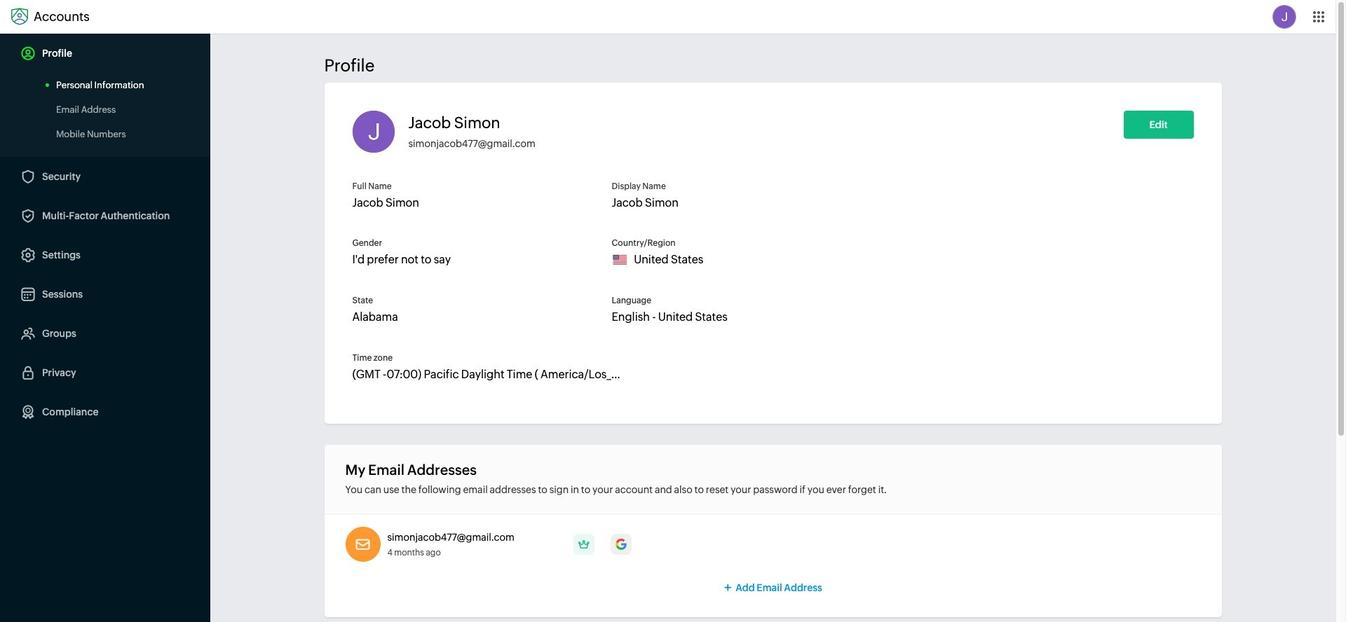 Task type: vqa. For each thing, say whether or not it's contained in the screenshot.
the topmost otp
no



Task type: locate. For each thing, give the bounding box(es) containing it.
primary image
[[574, 535, 595, 556]]



